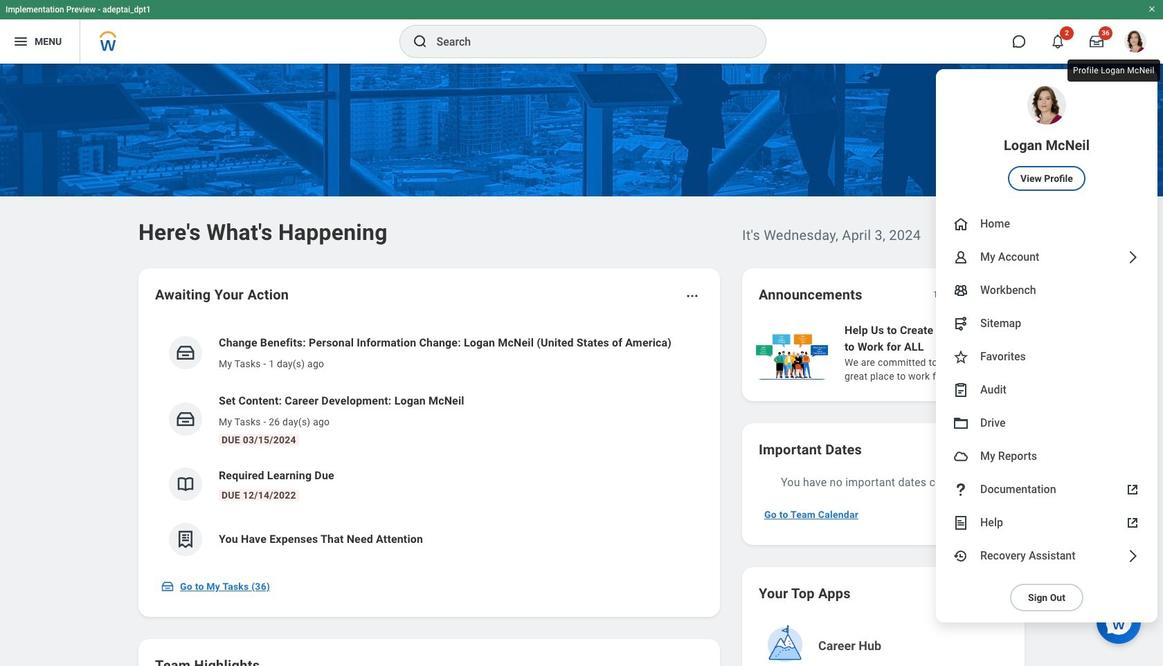 Task type: vqa. For each thing, say whether or not it's contained in the screenshot.
fourth menu item from the top
yes



Task type: locate. For each thing, give the bounding box(es) containing it.
related actions image
[[686, 289, 699, 303]]

1 menu item from the top
[[936, 69, 1158, 208]]

tooltip
[[1065, 57, 1163, 84]]

2 ext link image from the top
[[1125, 515, 1141, 532]]

search image
[[412, 33, 428, 50]]

chevron right image
[[1125, 249, 1141, 266]]

1 vertical spatial ext link image
[[1125, 515, 1141, 532]]

1 horizontal spatial list
[[753, 321, 1163, 385]]

main content
[[0, 64, 1163, 667]]

ext link image for 3rd menu item from the bottom of the page
[[1125, 482, 1141, 499]]

folder open image
[[953, 415, 969, 432]]

paste image
[[953, 382, 969, 399]]

Search Workday  search field
[[437, 26, 737, 57]]

1 horizontal spatial inbox image
[[175, 343, 196, 364]]

0 vertical spatial ext link image
[[1125, 482, 1141, 499]]

status
[[933, 289, 956, 301]]

1 vertical spatial inbox image
[[161, 580, 175, 594]]

0 vertical spatial inbox image
[[175, 343, 196, 364]]

logan mcneil image
[[1125, 30, 1147, 53]]

home image
[[953, 216, 969, 233]]

banner
[[0, 0, 1163, 623]]

document image
[[953, 515, 969, 532]]

6 menu item from the top
[[936, 341, 1158, 374]]

list
[[753, 321, 1163, 385], [155, 324, 704, 568]]

1 ext link image from the top
[[1125, 482, 1141, 499]]

menu
[[936, 69, 1158, 623]]

endpoints image
[[953, 316, 969, 332]]

close environment banner image
[[1148, 5, 1156, 13]]

2 menu item from the top
[[936, 208, 1158, 241]]

notifications large image
[[1051, 35, 1065, 48]]

4 menu item from the top
[[936, 274, 1158, 307]]

10 menu item from the top
[[936, 474, 1158, 507]]

7 menu item from the top
[[936, 374, 1158, 407]]

ext link image
[[1125, 482, 1141, 499], [1125, 515, 1141, 532]]

menu item
[[936, 69, 1158, 208], [936, 208, 1158, 241], [936, 241, 1158, 274], [936, 274, 1158, 307], [936, 307, 1158, 341], [936, 341, 1158, 374], [936, 374, 1158, 407], [936, 407, 1158, 440], [936, 440, 1158, 474], [936, 474, 1158, 507], [936, 507, 1158, 540], [936, 540, 1158, 573]]

user image
[[953, 249, 969, 266]]

star image
[[953, 349, 969, 366]]

inbox image inside list
[[175, 343, 196, 364]]

inbox image
[[175, 343, 196, 364], [161, 580, 175, 594]]



Task type: describe. For each thing, give the bounding box(es) containing it.
0 horizontal spatial list
[[155, 324, 704, 568]]

0 horizontal spatial inbox image
[[161, 580, 175, 594]]

chevron right image
[[1125, 548, 1141, 565]]

chevron right small image
[[990, 288, 1004, 302]]

11 menu item from the top
[[936, 507, 1158, 540]]

12 menu item from the top
[[936, 540, 1158, 573]]

avatar image
[[953, 449, 969, 465]]

8 menu item from the top
[[936, 407, 1158, 440]]

chevron left small image
[[965, 288, 979, 302]]

time image
[[953, 548, 969, 565]]

5 menu item from the top
[[936, 307, 1158, 341]]

3 menu item from the top
[[936, 241, 1158, 274]]

question image
[[953, 482, 969, 499]]

justify image
[[12, 33, 29, 50]]

book open image
[[175, 474, 196, 495]]

dashboard expenses image
[[175, 530, 196, 551]]

contact card matrix manager image
[[953, 283, 969, 299]]

inbox image
[[175, 409, 196, 430]]

9 menu item from the top
[[936, 440, 1158, 474]]

ext link image for 11th menu item
[[1125, 515, 1141, 532]]

inbox large image
[[1090, 35, 1104, 48]]



